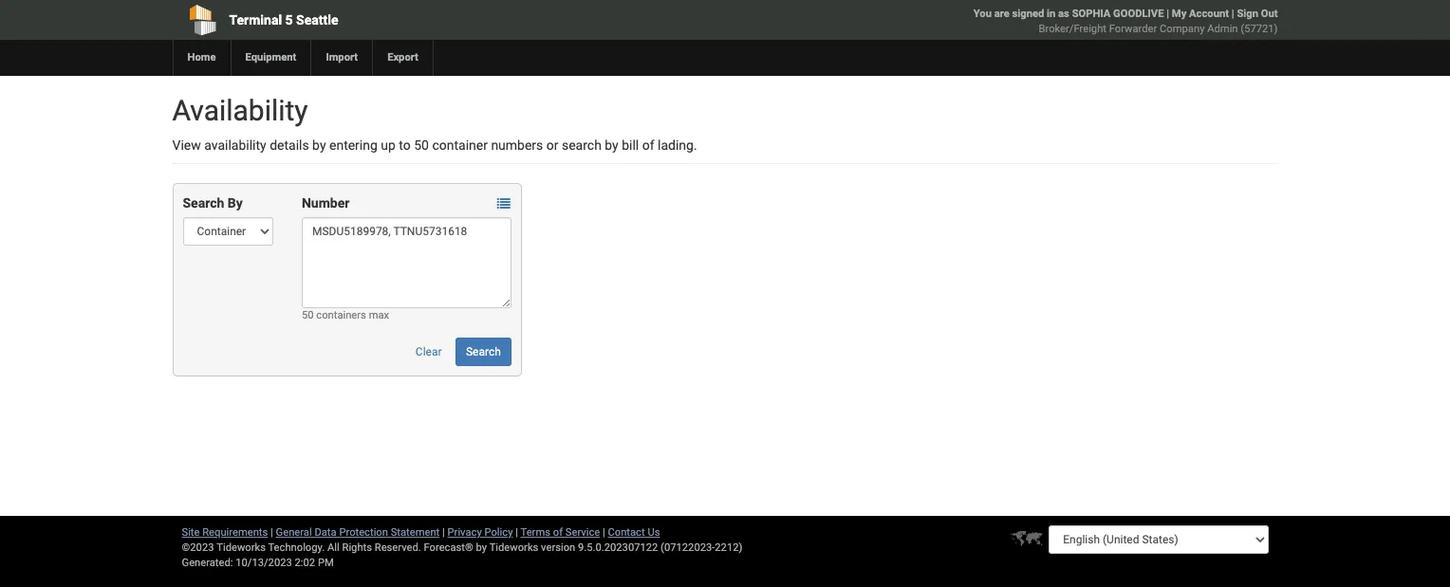 Task type: describe. For each thing, give the bounding box(es) containing it.
are
[[995, 8, 1010, 20]]

terminal
[[229, 12, 282, 28]]

show list image
[[497, 198, 511, 211]]

import link
[[311, 40, 372, 76]]

or
[[547, 138, 559, 153]]

privacy policy link
[[448, 527, 513, 539]]

service
[[566, 527, 600, 539]]

search for search by
[[183, 196, 224, 211]]

sign out link
[[1237, 8, 1278, 20]]

containers
[[316, 309, 366, 322]]

seattle
[[296, 12, 338, 28]]

Number text field
[[302, 217, 512, 309]]

version
[[541, 542, 576, 554]]

sophia
[[1072, 8, 1111, 20]]

container
[[432, 138, 488, 153]]

by
[[228, 196, 243, 211]]

equipment link
[[230, 40, 311, 76]]

account
[[1190, 8, 1229, 20]]

to
[[399, 138, 411, 153]]

data
[[315, 527, 337, 539]]

details
[[270, 138, 309, 153]]

in
[[1047, 8, 1056, 20]]

you are signed in as sophia goodlive | my account | sign out broker/freight forwarder company admin (57721)
[[974, 8, 1278, 35]]

privacy
[[448, 527, 482, 539]]

| left sign
[[1232, 8, 1235, 20]]

signed
[[1013, 8, 1045, 20]]

my account link
[[1172, 8, 1229, 20]]

bill
[[622, 138, 639, 153]]

statement
[[391, 527, 440, 539]]

| up "forecast®"
[[442, 527, 445, 539]]

protection
[[339, 527, 388, 539]]

terminal 5 seattle link
[[172, 0, 617, 40]]

| left my
[[1167, 8, 1170, 20]]

lading.
[[658, 138, 697, 153]]

9.5.0.202307122
[[578, 542, 658, 554]]

rights
[[342, 542, 372, 554]]

general
[[276, 527, 312, 539]]

my
[[1172, 8, 1187, 20]]

you
[[974, 8, 992, 20]]

2:02
[[295, 557, 315, 570]]

number
[[302, 196, 350, 211]]

generated:
[[182, 557, 233, 570]]

numbers
[[491, 138, 543, 153]]

import
[[326, 51, 358, 64]]

terms of service link
[[521, 527, 600, 539]]

5
[[285, 12, 293, 28]]

site requirements link
[[182, 527, 268, 539]]

broker/freight
[[1039, 23, 1107, 35]]

company
[[1160, 23, 1205, 35]]

out
[[1261, 8, 1278, 20]]

technology.
[[268, 542, 325, 554]]

search
[[562, 138, 602, 153]]

1 vertical spatial 50
[[302, 309, 314, 322]]

search for search
[[466, 346, 501, 359]]

contact us link
[[608, 527, 660, 539]]



Task type: vqa. For each thing, say whether or not it's contained in the screenshot.
the by within the Site Requirements | General Data Protection Statement | Privacy Policy | Terms of Service | Contact Us ©2023 Tideworks Technology. All Rights Reserved. Forecast® by Tideworks version 9.5.0.202307122 (07122023-2212) Generated: 10/13/2023 4:07 PM
no



Task type: locate. For each thing, give the bounding box(es) containing it.
forecast®
[[424, 542, 474, 554]]

(07122023-
[[661, 542, 715, 554]]

10/13/2023
[[236, 557, 292, 570]]

search
[[183, 196, 224, 211], [466, 346, 501, 359]]

0 horizontal spatial of
[[553, 527, 563, 539]]

1 horizontal spatial by
[[476, 542, 487, 554]]

|
[[1167, 8, 1170, 20], [1232, 8, 1235, 20], [271, 527, 273, 539], [442, 527, 445, 539], [516, 527, 518, 539], [603, 527, 605, 539]]

requirements
[[202, 527, 268, 539]]

max
[[369, 309, 389, 322]]

1 horizontal spatial 50
[[414, 138, 429, 153]]

clear button
[[405, 338, 452, 366]]

0 vertical spatial search
[[183, 196, 224, 211]]

1 horizontal spatial search
[[466, 346, 501, 359]]

home link
[[172, 40, 230, 76]]

us
[[648, 527, 660, 539]]

sign
[[1237, 8, 1259, 20]]

up
[[381, 138, 396, 153]]

entering
[[329, 138, 378, 153]]

site requirements | general data protection statement | privacy policy | terms of service | contact us ©2023 tideworks technology. all rights reserved. forecast® by tideworks version 9.5.0.202307122 (07122023-2212) generated: 10/13/2023 2:02 pm
[[182, 527, 743, 570]]

2 horizontal spatial by
[[605, 138, 619, 153]]

by left bill
[[605, 138, 619, 153]]

50
[[414, 138, 429, 153], [302, 309, 314, 322]]

view
[[172, 138, 201, 153]]

by right details
[[312, 138, 326, 153]]

export
[[387, 51, 419, 64]]

0 horizontal spatial 50
[[302, 309, 314, 322]]

availability
[[172, 94, 308, 127]]

contact
[[608, 527, 645, 539]]

home
[[187, 51, 216, 64]]

availability
[[204, 138, 266, 153]]

by
[[312, 138, 326, 153], [605, 138, 619, 153], [476, 542, 487, 554]]

1 vertical spatial of
[[553, 527, 563, 539]]

| up 9.5.0.202307122
[[603, 527, 605, 539]]

search by
[[183, 196, 243, 211]]

general data protection statement link
[[276, 527, 440, 539]]

©2023 tideworks
[[182, 542, 266, 554]]

site
[[182, 527, 200, 539]]

| up tideworks
[[516, 527, 518, 539]]

search inside search button
[[466, 346, 501, 359]]

tideworks
[[490, 542, 539, 554]]

of up version
[[553, 527, 563, 539]]

goodlive
[[1114, 8, 1164, 20]]

policy
[[485, 527, 513, 539]]

export link
[[372, 40, 433, 76]]

0 vertical spatial of
[[642, 138, 655, 153]]

search right clear button
[[466, 346, 501, 359]]

clear
[[416, 346, 442, 359]]

| left "general"
[[271, 527, 273, 539]]

view availability details by entering up to 50 container numbers or search by bill of lading.
[[172, 138, 697, 153]]

search left by
[[183, 196, 224, 211]]

as
[[1059, 8, 1070, 20]]

by inside the site requirements | general data protection statement | privacy policy | terms of service | contact us ©2023 tideworks technology. all rights reserved. forecast® by tideworks version 9.5.0.202307122 (07122023-2212) generated: 10/13/2023 2:02 pm
[[476, 542, 487, 554]]

reserved.
[[375, 542, 421, 554]]

all
[[328, 542, 340, 554]]

search button
[[456, 338, 512, 366]]

0 horizontal spatial by
[[312, 138, 326, 153]]

forwarder
[[1110, 23, 1158, 35]]

50 left containers
[[302, 309, 314, 322]]

of
[[642, 138, 655, 153], [553, 527, 563, 539]]

1 horizontal spatial of
[[642, 138, 655, 153]]

of right bill
[[642, 138, 655, 153]]

2212)
[[715, 542, 743, 554]]

1 vertical spatial search
[[466, 346, 501, 359]]

pm
[[318, 557, 334, 570]]

equipment
[[245, 51, 297, 64]]

0 vertical spatial 50
[[414, 138, 429, 153]]

50 containers max
[[302, 309, 389, 322]]

0 horizontal spatial search
[[183, 196, 224, 211]]

by down "privacy policy" link on the left
[[476, 542, 487, 554]]

(57721)
[[1241, 23, 1278, 35]]

terms
[[521, 527, 551, 539]]

terminal 5 seattle
[[229, 12, 338, 28]]

admin
[[1208, 23, 1238, 35]]

of inside the site requirements | general data protection statement | privacy policy | terms of service | contact us ©2023 tideworks technology. all rights reserved. forecast® by tideworks version 9.5.0.202307122 (07122023-2212) generated: 10/13/2023 2:02 pm
[[553, 527, 563, 539]]

50 right to
[[414, 138, 429, 153]]



